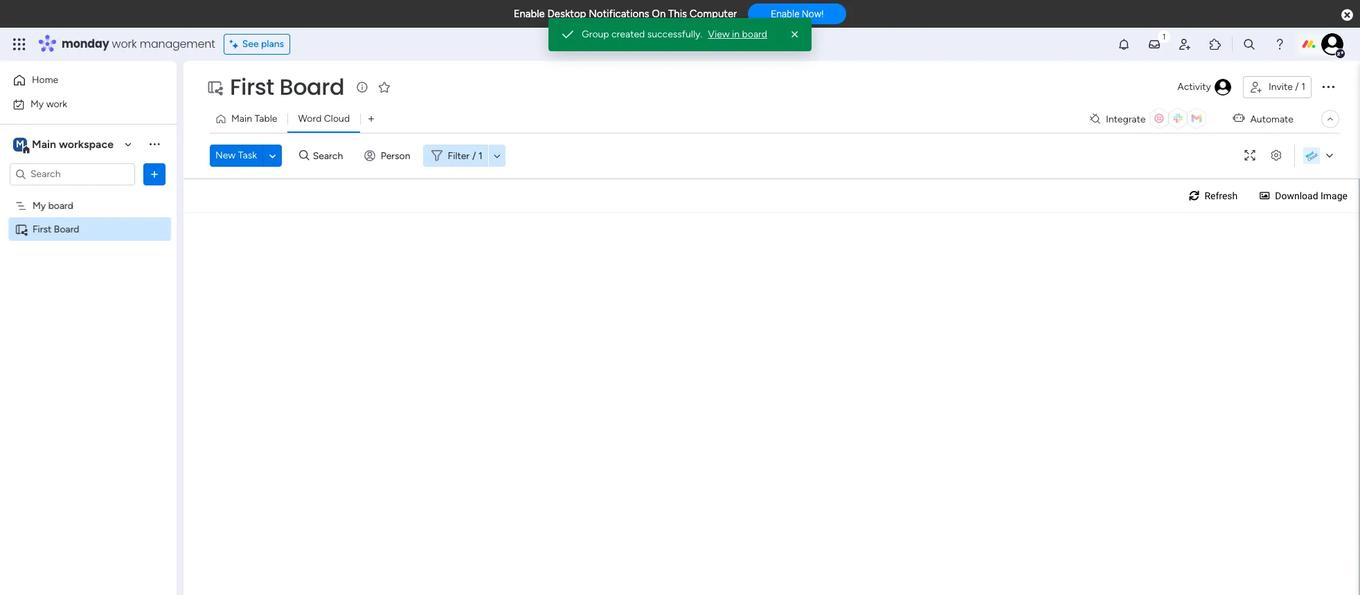 Task type: vqa. For each thing, say whether or not it's contained in the screenshot.
the My board within the my board list box
no



Task type: locate. For each thing, give the bounding box(es) containing it.
0 vertical spatial 1
[[1302, 81, 1306, 93]]

enable for enable desktop notifications on this computer
[[514, 8, 545, 20]]

0 vertical spatial main
[[231, 113, 252, 125]]

1 vertical spatial first board
[[33, 223, 79, 235]]

board inside list box
[[54, 223, 79, 235]]

/ right filter
[[473, 150, 476, 162]]

options image
[[1321, 78, 1337, 95], [148, 167, 161, 181]]

0 horizontal spatial work
[[46, 98, 67, 110]]

1 vertical spatial board
[[48, 200, 73, 212]]

arrow down image
[[489, 148, 506, 164]]

see plans button
[[224, 34, 290, 55]]

1 horizontal spatial enable
[[771, 8, 800, 20]]

first right shareable board image
[[33, 223, 52, 235]]

0 horizontal spatial board
[[54, 223, 79, 235]]

see
[[242, 38, 259, 50]]

my
[[30, 98, 44, 110], [33, 200, 46, 212]]

board right in
[[743, 28, 768, 40]]

main
[[231, 113, 252, 125], [32, 138, 56, 151]]

select product image
[[12, 37, 26, 51]]

my inside button
[[30, 98, 44, 110]]

my work
[[30, 98, 67, 110]]

first board down my board
[[33, 223, 79, 235]]

person
[[381, 150, 411, 162]]

0 vertical spatial /
[[1296, 81, 1300, 93]]

main inside button
[[231, 113, 252, 125]]

option
[[0, 193, 177, 196]]

first
[[230, 71, 274, 103], [33, 223, 52, 235]]

filter / 1
[[448, 150, 483, 162]]

1 vertical spatial first
[[33, 223, 52, 235]]

first board
[[230, 71, 345, 103], [33, 223, 79, 235]]

automate
[[1251, 113, 1294, 125]]

0 vertical spatial board
[[280, 71, 345, 103]]

board
[[743, 28, 768, 40], [48, 200, 73, 212]]

work for my
[[46, 98, 67, 110]]

main left "table"
[[231, 113, 252, 125]]

1 vertical spatial board
[[54, 223, 79, 235]]

add view image
[[369, 114, 374, 124]]

0 horizontal spatial first board
[[33, 223, 79, 235]]

task
[[238, 150, 257, 161]]

v2 search image
[[299, 148, 310, 164]]

notifications image
[[1118, 37, 1132, 51]]

main for main table
[[231, 113, 252, 125]]

invite members image
[[1179, 37, 1193, 51]]

my down the home
[[30, 98, 44, 110]]

my work button
[[8, 93, 149, 115]]

1 horizontal spatial /
[[1296, 81, 1300, 93]]

1 vertical spatial my
[[33, 200, 46, 212]]

first up main table
[[230, 71, 274, 103]]

main right workspace image
[[32, 138, 56, 151]]

work right monday
[[112, 36, 137, 52]]

1
[[1302, 81, 1306, 93], [479, 150, 483, 162]]

1 vertical spatial work
[[46, 98, 67, 110]]

management
[[140, 36, 215, 52]]

monday
[[62, 36, 109, 52]]

computer
[[690, 8, 737, 20]]

home button
[[8, 69, 149, 91]]

workspace options image
[[148, 137, 161, 151]]

monday work management
[[62, 36, 215, 52]]

0 horizontal spatial 1
[[479, 150, 483, 162]]

board down search in workspace field on the top of page
[[48, 200, 73, 212]]

help image
[[1274, 37, 1287, 51]]

main table
[[231, 113, 277, 125]]

First Board field
[[227, 71, 348, 103]]

word cloud
[[298, 113, 350, 125]]

work
[[112, 36, 137, 52], [46, 98, 67, 110]]

/ for invite
[[1296, 81, 1300, 93]]

1 horizontal spatial board
[[743, 28, 768, 40]]

inbox image
[[1148, 37, 1162, 51]]

shareable board image
[[15, 223, 28, 236]]

Search field
[[310, 146, 351, 166]]

view in board link
[[708, 28, 768, 42]]

0 horizontal spatial options image
[[148, 167, 161, 181]]

1 inside button
[[1302, 81, 1306, 93]]

enable left desktop
[[514, 8, 545, 20]]

angle down image
[[269, 151, 276, 161]]

1 horizontal spatial main
[[231, 113, 252, 125]]

alert
[[549, 18, 812, 51]]

first inside list box
[[33, 223, 52, 235]]

my inside list box
[[33, 200, 46, 212]]

1 vertical spatial 1
[[479, 150, 483, 162]]

settings image
[[1266, 151, 1288, 161]]

my for my work
[[30, 98, 44, 110]]

options image down workspace options icon
[[148, 167, 161, 181]]

main inside workspace selection element
[[32, 138, 56, 151]]

enable up the close image
[[771, 8, 800, 20]]

board up word
[[280, 71, 345, 103]]

1 horizontal spatial 1
[[1302, 81, 1306, 93]]

enable
[[514, 8, 545, 20], [771, 8, 800, 20]]

successfully.
[[648, 28, 703, 40]]

main for main workspace
[[32, 138, 56, 151]]

my down search in workspace field on the top of page
[[33, 200, 46, 212]]

invite
[[1269, 81, 1294, 93]]

0 vertical spatial work
[[112, 36, 137, 52]]

/ inside button
[[1296, 81, 1300, 93]]

1 vertical spatial main
[[32, 138, 56, 151]]

1 horizontal spatial work
[[112, 36, 137, 52]]

1 vertical spatial /
[[473, 150, 476, 162]]

1 right 'invite'
[[1302, 81, 1306, 93]]

cloud
[[324, 113, 350, 125]]

0 horizontal spatial main
[[32, 138, 56, 151]]

board down my board
[[54, 223, 79, 235]]

first board up "table"
[[230, 71, 345, 103]]

board
[[280, 71, 345, 103], [54, 223, 79, 235]]

1 horizontal spatial options image
[[1321, 78, 1337, 95]]

0 horizontal spatial enable
[[514, 8, 545, 20]]

work inside button
[[46, 98, 67, 110]]

Search in workspace field
[[29, 166, 116, 182]]

home
[[32, 74, 58, 86]]

1 horizontal spatial first board
[[230, 71, 345, 103]]

table
[[255, 113, 277, 125]]

enable inside enable now! button
[[771, 8, 800, 20]]

main table button
[[210, 108, 288, 130]]

0 horizontal spatial first
[[33, 223, 52, 235]]

0 horizontal spatial board
[[48, 200, 73, 212]]

0 horizontal spatial /
[[473, 150, 476, 162]]

list box
[[0, 191, 177, 428]]

/
[[1296, 81, 1300, 93], [473, 150, 476, 162]]

options image up 'collapse board header' image
[[1321, 78, 1337, 95]]

person button
[[359, 145, 419, 167]]

1 vertical spatial options image
[[148, 167, 161, 181]]

group created successfully. view in board
[[582, 28, 768, 40]]

/ right 'invite'
[[1296, 81, 1300, 93]]

0 vertical spatial my
[[30, 98, 44, 110]]

1 left arrow down image
[[479, 150, 483, 162]]

1 horizontal spatial first
[[230, 71, 274, 103]]

activity
[[1178, 81, 1212, 93]]

work down the home
[[46, 98, 67, 110]]

now!
[[802, 8, 824, 20]]

invite / 1 button
[[1244, 76, 1312, 98]]



Task type: describe. For each thing, give the bounding box(es) containing it.
on
[[652, 8, 666, 20]]

0 vertical spatial board
[[743, 28, 768, 40]]

dapulse close image
[[1342, 8, 1354, 22]]

this
[[669, 8, 687, 20]]

alert containing group created successfully.
[[549, 18, 812, 51]]

notifications
[[589, 8, 650, 20]]

search everything image
[[1243, 37, 1257, 51]]

word cloud button
[[288, 108, 360, 130]]

view
[[708, 28, 730, 40]]

workspace selection element
[[13, 136, 116, 154]]

desktop
[[548, 8, 587, 20]]

new task
[[216, 150, 257, 161]]

1 image
[[1159, 28, 1171, 44]]

work for monday
[[112, 36, 137, 52]]

new
[[216, 150, 236, 161]]

open full screen image
[[1240, 151, 1262, 161]]

m
[[16, 138, 24, 150]]

enable for enable now!
[[771, 8, 800, 20]]

1 horizontal spatial board
[[280, 71, 345, 103]]

show board description image
[[354, 80, 371, 94]]

0 vertical spatial first
[[230, 71, 274, 103]]

filter
[[448, 150, 470, 162]]

list box containing my board
[[0, 191, 177, 428]]

main workspace
[[32, 138, 114, 151]]

apps image
[[1209, 37, 1223, 51]]

/ for filter
[[473, 150, 476, 162]]

enable desktop notifications on this computer
[[514, 8, 737, 20]]

plans
[[261, 38, 284, 50]]

workspace image
[[13, 137, 27, 152]]

created
[[612, 28, 645, 40]]

invite / 1
[[1269, 81, 1306, 93]]

new task button
[[210, 145, 263, 167]]

1 for invite / 1
[[1302, 81, 1306, 93]]

shareable board image
[[206, 79, 223, 96]]

jacob simon image
[[1322, 33, 1344, 55]]

autopilot image
[[1234, 110, 1245, 127]]

0 vertical spatial first board
[[230, 71, 345, 103]]

activity button
[[1173, 76, 1238, 98]]

in
[[732, 28, 740, 40]]

my for my board
[[33, 200, 46, 212]]

integrate
[[1107, 113, 1146, 125]]

0 vertical spatial options image
[[1321, 78, 1337, 95]]

my board
[[33, 200, 73, 212]]

1 for filter / 1
[[479, 150, 483, 162]]

enable now! button
[[749, 4, 847, 24]]

dapulse integrations image
[[1091, 114, 1101, 124]]

close image
[[789, 28, 802, 42]]

word
[[298, 113, 322, 125]]

collapse board header image
[[1326, 114, 1337, 125]]

workspace
[[59, 138, 114, 151]]

enable now!
[[771, 8, 824, 20]]

group
[[582, 28, 610, 40]]

see plans
[[242, 38, 284, 50]]

add to favorites image
[[378, 80, 392, 94]]



